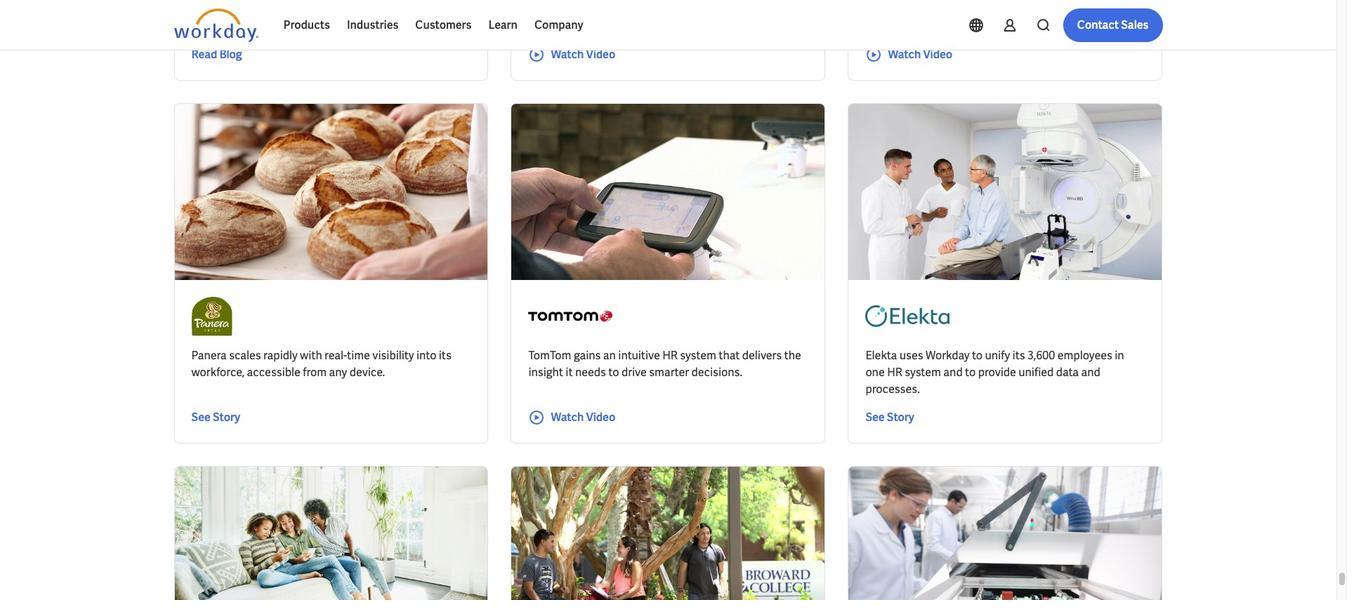 Task type: vqa. For each thing, say whether or not it's contained in the screenshot.
HR to the bottom
yes



Task type: describe. For each thing, give the bounding box(es) containing it.
company button
[[526, 8, 592, 42]]

panera, llc image
[[191, 297, 233, 336]]

system inside elekta uses workday to unify its 3,600 employees in one hr system and to provide unified data and processes.
[[905, 365, 941, 380]]

company
[[534, 18, 583, 32]]

to inside tomtom gains an intuitive hr system that delivers the insight it needs to drive smarter decisions.
[[608, 365, 619, 380]]

system inside tomtom gains an intuitive hr system that delivers the insight it needs to drive smarter decisions.
[[680, 348, 716, 363]]

business outcome
[[347, 15, 431, 28]]

the
[[784, 348, 801, 363]]

rapidly
[[263, 348, 298, 363]]

topic
[[185, 15, 209, 28]]

to left "unify"
[[972, 348, 983, 363]]

insight
[[528, 365, 563, 380]]

industries button
[[338, 8, 407, 42]]

1 and from the left
[[943, 365, 963, 380]]

its inside elekta uses workday to unify its 3,600 employees in one hr system and to provide unified data and processes.
[[1012, 348, 1025, 363]]

go to the homepage image
[[174, 8, 258, 42]]

drive
[[622, 365, 647, 380]]

to left provide
[[965, 365, 976, 380]]

unify
[[985, 348, 1010, 363]]

see for panera scales rapidly with real-time visibility into its workforce, accessible from any device.
[[191, 410, 211, 425]]

business outcome button
[[336, 8, 459, 36]]

blog
[[219, 47, 242, 62]]

into
[[416, 348, 436, 363]]

with
[[300, 348, 322, 363]]

elekta
[[866, 348, 897, 363]]

read blog
[[191, 47, 242, 62]]

an
[[603, 348, 616, 363]]

elekta uses workday to unify its 3,600 employees in one hr system and to provide unified data and processes.
[[866, 348, 1124, 397]]

all
[[575, 15, 586, 28]]

more button
[[471, 8, 534, 36]]

employees
[[1058, 348, 1112, 363]]

from
[[303, 365, 327, 380]]

smarter
[[649, 365, 689, 380]]

hr inside tomtom gains an intuitive hr system that delivers the insight it needs to drive smarter decisions.
[[662, 348, 678, 363]]

2 and from the left
[[1081, 365, 1100, 380]]

it
[[566, 365, 573, 380]]

accessible
[[247, 365, 300, 380]]

see story for panera scales rapidly with real-time visibility into its workforce, accessible from any device.
[[191, 410, 240, 425]]

industry button
[[248, 8, 325, 36]]

tomtom
[[528, 348, 571, 363]]

that
[[719, 348, 740, 363]]

needs
[[575, 365, 606, 380]]

intuitive
[[618, 348, 660, 363]]

processes.
[[866, 382, 920, 397]]

read blog link
[[191, 46, 242, 63]]

learn button
[[480, 8, 526, 42]]



Task type: locate. For each thing, give the bounding box(es) containing it.
contact sales link
[[1063, 8, 1163, 42]]

story down workforce,
[[213, 410, 240, 425]]

hr up smarter
[[662, 348, 678, 363]]

outcome
[[390, 15, 431, 28]]

3,600
[[1028, 348, 1055, 363]]

see story down workforce,
[[191, 410, 240, 425]]

0 horizontal spatial hr
[[662, 348, 678, 363]]

2 story from the left
[[887, 410, 914, 425]]

see story down processes.
[[866, 410, 914, 425]]

customers button
[[407, 8, 480, 42]]

products
[[283, 18, 330, 32]]

tomtom image
[[528, 297, 613, 336]]

0 horizontal spatial see
[[191, 410, 211, 425]]

2 its from the left
[[1012, 348, 1025, 363]]

watch
[[551, 47, 584, 62], [888, 47, 921, 62], [551, 410, 584, 425]]

0 horizontal spatial system
[[680, 348, 716, 363]]

clear all
[[549, 15, 586, 28]]

provide
[[978, 365, 1016, 380]]

sales
[[1121, 18, 1149, 32]]

real-
[[325, 348, 347, 363]]

system up decisions. at the bottom
[[680, 348, 716, 363]]

its right into at the bottom of the page
[[439, 348, 451, 363]]

0 vertical spatial hr
[[662, 348, 678, 363]]

see story for elekta uses workday to unify its 3,600 employees in one hr system and to provide unified data and processes.
[[866, 410, 914, 425]]

time
[[347, 348, 370, 363]]

industry
[[260, 15, 297, 28]]

clear
[[549, 15, 573, 28]]

system
[[680, 348, 716, 363], [905, 365, 941, 380]]

1 horizontal spatial its
[[1012, 348, 1025, 363]]

any
[[329, 365, 347, 380]]

hr up processes.
[[887, 365, 902, 380]]

watch video
[[551, 47, 615, 62], [888, 47, 952, 62], [551, 410, 615, 425]]

see down workforce,
[[191, 410, 211, 425]]

see story link for panera scales rapidly with real-time visibility into its workforce, accessible from any device.
[[191, 409, 240, 426]]

story down processes.
[[887, 410, 914, 425]]

1 horizontal spatial and
[[1081, 365, 1100, 380]]

its
[[439, 348, 451, 363], [1012, 348, 1025, 363]]

1 see story link from the left
[[191, 409, 240, 426]]

0 horizontal spatial see story
[[191, 410, 240, 425]]

0 horizontal spatial see story link
[[191, 409, 240, 426]]

1 vertical spatial hr
[[887, 365, 902, 380]]

more
[[482, 15, 506, 28]]

story
[[213, 410, 240, 425], [887, 410, 914, 425]]

hr inside elekta uses workday to unify its 3,600 employees in one hr system and to provide unified data and processes.
[[887, 365, 902, 380]]

1 see story from the left
[[191, 410, 240, 425]]

decisions.
[[691, 365, 742, 380]]

0 horizontal spatial story
[[213, 410, 240, 425]]

1 horizontal spatial system
[[905, 365, 941, 380]]

see story link down workforce,
[[191, 409, 240, 426]]

see
[[191, 410, 211, 425], [866, 410, 885, 425]]

customers
[[415, 18, 472, 32]]

panera scales rapidly with real-time visibility into its workforce, accessible from any device.
[[191, 348, 451, 380]]

see story link for elekta uses workday to unify its 3,600 employees in one hr system and to provide unified data and processes.
[[866, 409, 914, 426]]

industries
[[347, 18, 398, 32]]

to down an
[[608, 365, 619, 380]]

workforce,
[[191, 365, 245, 380]]

and down employees
[[1081, 365, 1100, 380]]

see down processes.
[[866, 410, 885, 425]]

delivers
[[742, 348, 782, 363]]

in
[[1115, 348, 1124, 363]]

contact
[[1077, 18, 1119, 32]]

and
[[943, 365, 963, 380], [1081, 365, 1100, 380]]

and down workday
[[943, 365, 963, 380]]

contact sales
[[1077, 18, 1149, 32]]

1 horizontal spatial hr
[[887, 365, 902, 380]]

workday
[[926, 348, 970, 363]]

see story
[[191, 410, 240, 425], [866, 410, 914, 425]]

1 vertical spatial system
[[905, 365, 941, 380]]

clear all button
[[545, 8, 591, 36]]

1 horizontal spatial story
[[887, 410, 914, 425]]

scales
[[229, 348, 261, 363]]

its right "unify"
[[1012, 348, 1025, 363]]

story for hr
[[887, 410, 914, 425]]

device.
[[350, 365, 385, 380]]

see story link
[[191, 409, 240, 426], [866, 409, 914, 426]]

0 vertical spatial system
[[680, 348, 716, 363]]

Search Customer Stories text field
[[963, 9, 1135, 34]]

see for elekta uses workday to unify its 3,600 employees in one hr system and to provide unified data and processes.
[[866, 410, 885, 425]]

visibility
[[372, 348, 414, 363]]

1 its from the left
[[439, 348, 451, 363]]

topic button
[[174, 8, 237, 36]]

1 story from the left
[[213, 410, 240, 425]]

see story link down processes.
[[866, 409, 914, 426]]

products button
[[275, 8, 338, 42]]

gains
[[574, 348, 601, 363]]

business
[[347, 15, 388, 28]]

watch video link
[[528, 46, 615, 63], [866, 46, 952, 63], [528, 409, 615, 426]]

tomtom gains an intuitive hr system that delivers the insight it needs to drive smarter decisions.
[[528, 348, 801, 380]]

data
[[1056, 365, 1079, 380]]

its inside panera scales rapidly with real-time visibility into its workforce, accessible from any device.
[[439, 348, 451, 363]]

2 see story link from the left
[[866, 409, 914, 426]]

elekta inc. image
[[866, 297, 950, 336]]

1 horizontal spatial see story link
[[866, 409, 914, 426]]

learn
[[488, 18, 518, 32]]

unified
[[1019, 365, 1054, 380]]

1 horizontal spatial see
[[866, 410, 885, 425]]

0 horizontal spatial its
[[439, 348, 451, 363]]

one
[[866, 365, 885, 380]]

2 see from the left
[[866, 410, 885, 425]]

to
[[972, 348, 983, 363], [608, 365, 619, 380], [965, 365, 976, 380]]

0 horizontal spatial and
[[943, 365, 963, 380]]

1 horizontal spatial see story
[[866, 410, 914, 425]]

video
[[586, 47, 615, 62], [923, 47, 952, 62], [586, 410, 615, 425]]

story for accessible
[[213, 410, 240, 425]]

system down uses
[[905, 365, 941, 380]]

uses
[[900, 348, 923, 363]]

1 see from the left
[[191, 410, 211, 425]]

hr
[[662, 348, 678, 363], [887, 365, 902, 380]]

read
[[191, 47, 217, 62]]

panera
[[191, 348, 227, 363]]

2 see story from the left
[[866, 410, 914, 425]]



